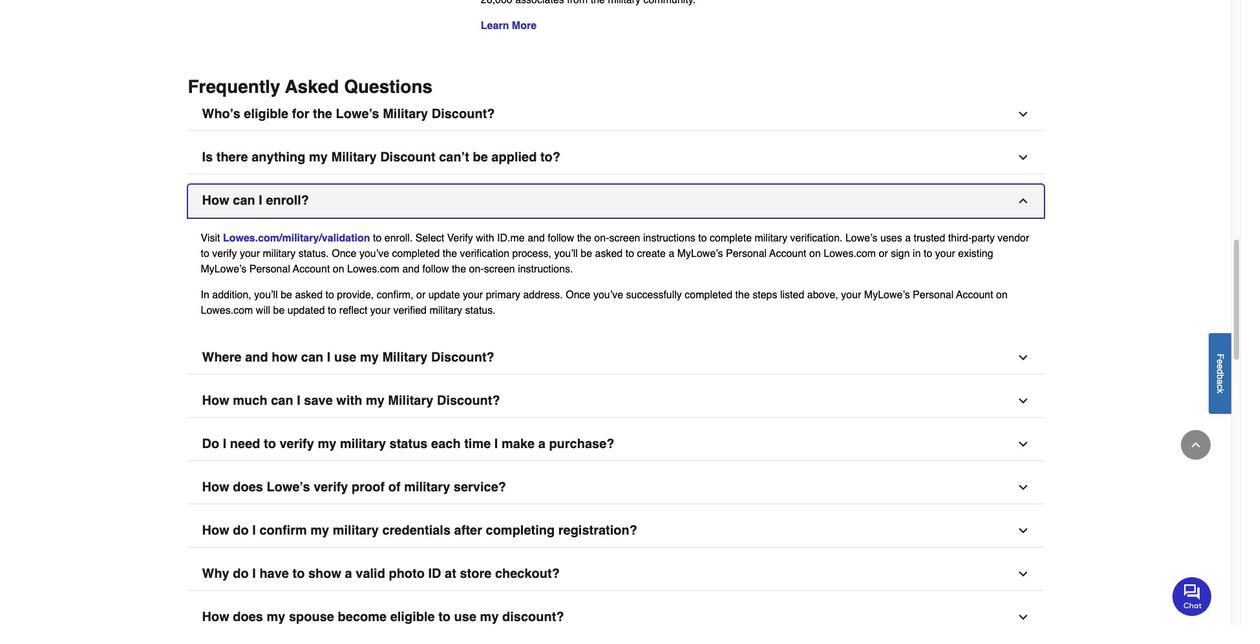 Task type: locate. For each thing, give the bounding box(es) containing it.
you've inside in addition, you'll be asked to provide, confirm, or update your primary address. once you've successfully completed the steps listed above, your mylowe's personal account on lowes.com will be updated to reflect your verified military status.
[[594, 290, 624, 301]]

eligible inside who's eligible for the lowe's military discount? 'button'
[[244, 107, 289, 121]]

4 chevron down image from the top
[[1017, 438, 1030, 451]]

lowes.com down verification.
[[824, 248, 876, 260]]

chevron down image inside how do i confirm my military credentials after completing registration? button
[[1017, 525, 1030, 538]]

how can i enroll?
[[202, 193, 309, 208]]

does for my
[[233, 610, 263, 625]]

does inside how does my spouse become eligible to use my discount? button
[[233, 610, 263, 625]]

1 vertical spatial verify
[[280, 437, 314, 452]]

military up status
[[388, 394, 434, 409]]

chevron up image inside how can i enroll? button
[[1017, 195, 1030, 207]]

military inside in addition, you'll be asked to provide, confirm, or update your primary address. once you've successfully completed the steps listed above, your mylowe's personal account on lowes.com will be updated to reflect your verified military status.
[[430, 305, 462, 317]]

need
[[230, 437, 260, 452]]

2 chevron down image from the top
[[1017, 151, 1030, 164]]

lowes.com inside in addition, you'll be asked to provide, confirm, or update your primary address. once you've successfully completed the steps listed above, your mylowe's personal account on lowes.com will be updated to reflect your verified military status.
[[201, 305, 253, 317]]

does inside how does lowe's verify proof of military service? button
[[233, 480, 263, 495]]

or
[[879, 248, 888, 260], [416, 290, 426, 301]]

1 how from the top
[[202, 193, 229, 208]]

the left steps
[[736, 290, 750, 301]]

do i need to verify my military status each time i make a purchase? button
[[188, 429, 1044, 462]]

lowes.com
[[824, 248, 876, 260], [347, 264, 400, 275], [201, 305, 253, 317]]

you've down enroll.
[[359, 248, 389, 260]]

0 horizontal spatial screen
[[484, 264, 515, 275]]

follow up the update
[[423, 264, 449, 275]]

where and how can i use my military discount? button
[[188, 342, 1044, 375]]

on down verification.
[[810, 248, 821, 260]]

how down do
[[202, 480, 229, 495]]

chevron down image inside the 'where and how can i use my military discount?' button
[[1017, 352, 1030, 365]]

or inside to enroll. select verify with id.me and follow the on-screen instructions to complete military verification. lowe's uses a trusted third-party vendor to verify your military status. once you've completed the verification process, you'll be asked to create a mylowe's personal account on lowes.com or sign in to your existing mylowe's personal account on lowes.com and follow the on-screen instructions.
[[879, 248, 888, 260]]

0 vertical spatial discount?
[[432, 107, 495, 121]]

how inside how do i confirm my military credentials after completing registration? button
[[202, 524, 229, 539]]

chevron down image for applied
[[1017, 151, 1030, 164]]

2 vertical spatial mylowe's
[[864, 290, 910, 301]]

0 vertical spatial does
[[233, 480, 263, 495]]

to down at
[[439, 610, 451, 625]]

1 vertical spatial or
[[416, 290, 426, 301]]

2 vertical spatial discount?
[[437, 394, 500, 409]]

1 horizontal spatial use
[[454, 610, 477, 625]]

the inside in addition, you'll be asked to provide, confirm, or update your primary address. once you've successfully completed the steps listed above, your mylowe's personal account on lowes.com will be updated to reflect your verified military status.
[[736, 290, 750, 301]]

the right for
[[313, 107, 332, 121]]

process,
[[512, 248, 552, 260]]

personal down visit lowes.com/military/validation
[[249, 264, 290, 275]]

asked up the updated
[[295, 290, 323, 301]]

status.
[[299, 248, 329, 260], [465, 305, 496, 317]]

1 horizontal spatial status.
[[465, 305, 496, 317]]

0 horizontal spatial on-
[[469, 264, 484, 275]]

0 vertical spatial and
[[528, 233, 545, 244]]

how much can i save with my military discount? button
[[188, 385, 1044, 418]]

1 vertical spatial mylowe's
[[201, 264, 247, 275]]

is
[[202, 150, 213, 165]]

how does lowe's verify proof of military service? button
[[188, 472, 1044, 505]]

eligible
[[244, 107, 289, 121], [390, 610, 435, 625]]

anything
[[252, 150, 306, 165]]

chevron down image inside who's eligible for the lowe's military discount? 'button'
[[1017, 108, 1030, 121]]

0 vertical spatial on
[[810, 248, 821, 260]]

eligible left for
[[244, 107, 289, 121]]

2 vertical spatial account
[[957, 290, 994, 301]]

on down vendor
[[997, 290, 1008, 301]]

1 vertical spatial use
[[454, 610, 477, 625]]

3 chevron down image from the top
[[1017, 395, 1030, 408]]

personal inside in addition, you'll be asked to provide, confirm, or update your primary address. once you've successfully completed the steps listed above, your mylowe's personal account on lowes.com will be updated to reflect your verified military status.
[[913, 290, 954, 301]]

1 horizontal spatial follow
[[548, 233, 574, 244]]

2 horizontal spatial lowe's
[[846, 233, 878, 244]]

on
[[810, 248, 821, 260], [333, 264, 344, 275], [997, 290, 1008, 301]]

does down have
[[233, 610, 263, 625]]

2 horizontal spatial and
[[528, 233, 545, 244]]

successfully
[[626, 290, 682, 301]]

can right much
[[271, 394, 293, 409]]

1 vertical spatial status.
[[465, 305, 496, 317]]

0 vertical spatial lowe's
[[336, 107, 379, 121]]

2 chevron down image from the top
[[1017, 525, 1030, 538]]

1 horizontal spatial lowes.com
[[347, 264, 400, 275]]

0 vertical spatial eligible
[[244, 107, 289, 121]]

1 vertical spatial you've
[[594, 290, 624, 301]]

discount?
[[432, 107, 495, 121], [431, 350, 495, 365], [437, 394, 500, 409]]

1 vertical spatial with
[[336, 394, 362, 409]]

is there anything my military discount can't be applied to?
[[202, 150, 561, 165]]

lowe's down questions
[[336, 107, 379, 121]]

2 do from the top
[[233, 567, 249, 582]]

how down the why
[[202, 610, 229, 625]]

a
[[905, 233, 911, 244], [669, 248, 675, 260], [1216, 380, 1226, 385], [538, 437, 546, 452], [345, 567, 352, 582]]

military inside the is there anything my military discount can't be applied to? button
[[331, 150, 377, 165]]

how does my spouse become eligible to use my discount? button
[[188, 602, 1044, 626]]

personal down complete at top right
[[726, 248, 767, 260]]

with up verification
[[476, 233, 494, 244]]

can right 'how'
[[301, 350, 324, 365]]

chevron down image
[[1017, 352, 1030, 365], [1017, 525, 1030, 538], [1017, 568, 1030, 581], [1017, 612, 1030, 625]]

1 vertical spatial completed
[[685, 290, 733, 301]]

account down verification.
[[770, 248, 807, 260]]

1 vertical spatial discount?
[[431, 350, 495, 365]]

completing
[[486, 524, 555, 539]]

0 horizontal spatial asked
[[295, 290, 323, 301]]

0 horizontal spatial account
[[293, 264, 330, 275]]

0 vertical spatial completed
[[392, 248, 440, 260]]

military down "who's eligible for the lowe's military discount?"
[[331, 150, 377, 165]]

and
[[528, 233, 545, 244], [402, 264, 420, 275], [245, 350, 268, 365]]

1 chevron down image from the top
[[1017, 352, 1030, 365]]

have
[[260, 567, 289, 582]]

0 vertical spatial on-
[[595, 233, 609, 244]]

1 horizontal spatial or
[[879, 248, 888, 260]]

2 horizontal spatial on
[[997, 290, 1008, 301]]

chevron down image inside the is there anything my military discount can't be applied to? button
[[1017, 151, 1030, 164]]

is there anything my military discount can't be applied to? button
[[188, 142, 1044, 175]]

how
[[202, 193, 229, 208], [202, 394, 229, 409], [202, 480, 229, 495], [202, 524, 229, 539], [202, 610, 229, 625]]

select
[[416, 233, 444, 244]]

2 vertical spatial lowes.com
[[201, 305, 253, 317]]

1 vertical spatial follow
[[423, 264, 449, 275]]

military down verified
[[382, 350, 428, 365]]

once right address.
[[566, 290, 591, 301]]

the
[[313, 107, 332, 121], [577, 233, 592, 244], [443, 248, 457, 260], [452, 264, 466, 275], [736, 290, 750, 301]]

use down store
[[454, 610, 477, 625]]

chevron down image inside how does lowe's verify proof of military service? button
[[1017, 482, 1030, 495]]

a up k
[[1216, 380, 1226, 385]]

1 vertical spatial once
[[566, 290, 591, 301]]

on- down how can i enroll? button
[[595, 233, 609, 244]]

0 vertical spatial chevron up image
[[1017, 195, 1030, 207]]

chevron down image for id
[[1017, 568, 1030, 581]]

2 vertical spatial on
[[997, 290, 1008, 301]]

0 horizontal spatial with
[[336, 394, 362, 409]]

0 vertical spatial status.
[[299, 248, 329, 260]]

0 horizontal spatial chevron up image
[[1017, 195, 1030, 207]]

be up in addition, you'll be asked to provide, confirm, or update your primary address. once you've successfully completed the steps listed above, your mylowe's personal account on lowes.com will be updated to reflect your verified military status.
[[581, 248, 592, 260]]

the down how can i enroll? button
[[577, 233, 592, 244]]

on- down verification
[[469, 264, 484, 275]]

status. down lowes.com/military/validation
[[299, 248, 329, 260]]

will
[[256, 305, 270, 317]]

1 vertical spatial you'll
[[254, 290, 278, 301]]

does for lowe's
[[233, 480, 263, 495]]

0 vertical spatial with
[[476, 233, 494, 244]]

mylowe's down sign
[[864, 290, 910, 301]]

1 horizontal spatial lowe's
[[336, 107, 379, 121]]

0 vertical spatial can
[[233, 193, 255, 208]]

1 vertical spatial does
[[233, 610, 263, 625]]

1 vertical spatial can
[[301, 350, 324, 365]]

2 how from the top
[[202, 394, 229, 409]]

you'll up "will"
[[254, 290, 278, 301]]

1 vertical spatial lowes.com
[[347, 264, 400, 275]]

can left enroll?
[[233, 193, 255, 208]]

you'll up instructions.
[[554, 248, 578, 260]]

each
[[431, 437, 461, 452]]

do right the why
[[233, 567, 249, 582]]

0 vertical spatial you've
[[359, 248, 389, 260]]

do for how
[[233, 524, 249, 539]]

1 horizontal spatial account
[[770, 248, 807, 260]]

how left much
[[202, 394, 229, 409]]

lowes.com/military/validation link
[[223, 233, 370, 244]]

lowe's left uses
[[846, 233, 878, 244]]

2 vertical spatial lowe's
[[267, 480, 310, 495]]

verification.
[[791, 233, 843, 244]]

how up the why
[[202, 524, 229, 539]]

0 vertical spatial asked
[[595, 248, 623, 260]]

to?
[[541, 150, 561, 165]]

2 vertical spatial can
[[271, 394, 293, 409]]

or inside in addition, you'll be asked to provide, confirm, or update your primary address. once you've successfully completed the steps listed above, your mylowe's personal account on lowes.com will be updated to reflect your verified military status.
[[416, 290, 426, 301]]

follow
[[548, 233, 574, 244], [423, 264, 449, 275]]

third-
[[949, 233, 972, 244]]

enroll?
[[266, 193, 309, 208]]

chevron up image inside the scroll to top element
[[1190, 439, 1203, 452]]

5 how from the top
[[202, 610, 229, 625]]

mylowe's down complete at top right
[[678, 248, 723, 260]]

3 chevron down image from the top
[[1017, 568, 1030, 581]]

1 vertical spatial lowe's
[[846, 233, 878, 244]]

military down the update
[[430, 305, 462, 317]]

my down "where and how can i use my military discount?"
[[366, 394, 385, 409]]

1 horizontal spatial personal
[[726, 248, 767, 260]]

military up proof
[[340, 437, 386, 452]]

1 do from the top
[[233, 524, 249, 539]]

how inside how can i enroll? button
[[202, 193, 229, 208]]

1 vertical spatial chevron up image
[[1190, 439, 1203, 452]]

do left confirm at the bottom of the page
[[233, 524, 249, 539]]

0 horizontal spatial or
[[416, 290, 426, 301]]

with right save on the bottom of page
[[336, 394, 362, 409]]

after
[[454, 524, 482, 539]]

status. inside to enroll. select verify with id.me and follow the on-screen instructions to complete military verification. lowe's uses a trusted third-party vendor to verify your military status. once you've completed the verification process, you'll be asked to create a mylowe's personal account on lowes.com or sign in to your existing mylowe's personal account on lowes.com and follow the on-screen instructions.
[[299, 248, 329, 260]]

verify down save on the bottom of page
[[280, 437, 314, 452]]

how inside how does my spouse become eligible to use my discount? button
[[202, 610, 229, 625]]

use up how much can i save with my military discount?
[[334, 350, 357, 365]]

photo
[[389, 567, 425, 582]]

of
[[388, 480, 401, 495]]

show
[[308, 567, 342, 582]]

primary
[[486, 290, 521, 301]]

to right need
[[264, 437, 276, 452]]

1 horizontal spatial once
[[566, 290, 591, 301]]

you've inside to enroll. select verify with id.me and follow the on-screen instructions to complete military verification. lowe's uses a trusted third-party vendor to verify your military status. once you've completed the verification process, you'll be asked to create a mylowe's personal account on lowes.com or sign in to your existing mylowe's personal account on lowes.com and follow the on-screen instructions.
[[359, 248, 389, 260]]

0 horizontal spatial can
[[233, 193, 255, 208]]

you'll
[[554, 248, 578, 260], [254, 290, 278, 301]]

chevron down image inside "how much can i save with my military discount?" button
[[1017, 395, 1030, 408]]

1 vertical spatial and
[[402, 264, 420, 275]]

how do i confirm my military credentials after completing registration?
[[202, 524, 638, 539]]

personal
[[726, 248, 767, 260], [249, 264, 290, 275], [913, 290, 954, 301]]

does down need
[[233, 480, 263, 495]]

to left complete at top right
[[699, 233, 707, 244]]

military down questions
[[383, 107, 428, 121]]

1 horizontal spatial you'll
[[554, 248, 578, 260]]

0 horizontal spatial you've
[[359, 248, 389, 260]]

the up the update
[[452, 264, 466, 275]]

confirm
[[260, 524, 307, 539]]

eligible down photo
[[390, 610, 435, 625]]

1 horizontal spatial screen
[[609, 233, 641, 244]]

0 horizontal spatial you'll
[[254, 290, 278, 301]]

how for how can i enroll?
[[202, 193, 229, 208]]

mylowe's up addition,
[[201, 264, 247, 275]]

4 chevron down image from the top
[[1017, 612, 1030, 625]]

chevron down image inside how does my spouse become eligible to use my discount? button
[[1017, 612, 1030, 625]]

1 vertical spatial on-
[[469, 264, 484, 275]]

steps
[[753, 290, 778, 301]]

asked
[[595, 248, 623, 260], [295, 290, 323, 301]]

chevron down image
[[1017, 108, 1030, 121], [1017, 151, 1030, 164], [1017, 395, 1030, 408], [1017, 438, 1030, 451], [1017, 482, 1030, 495]]

completed right successfully
[[685, 290, 733, 301]]

4 how from the top
[[202, 524, 229, 539]]

do i need to verify my military status each time i make a purchase?
[[202, 437, 615, 452]]

personal down in
[[913, 290, 954, 301]]

1 horizontal spatial asked
[[595, 248, 623, 260]]

military
[[383, 107, 428, 121], [331, 150, 377, 165], [382, 350, 428, 365], [388, 394, 434, 409]]

discount? inside 'button'
[[432, 107, 495, 121]]

2 does from the top
[[233, 610, 263, 625]]

be right "will"
[[273, 305, 285, 317]]

completed down select
[[392, 248, 440, 260]]

0 vertical spatial use
[[334, 350, 357, 365]]

verify down visit
[[212, 248, 237, 260]]

1 vertical spatial personal
[[249, 264, 290, 275]]

1 horizontal spatial completed
[[685, 290, 733, 301]]

military
[[755, 233, 788, 244], [263, 248, 296, 260], [430, 305, 462, 317], [340, 437, 386, 452], [404, 480, 450, 495], [333, 524, 379, 539]]

on up provide,
[[333, 264, 344, 275]]

chevron up image
[[1017, 195, 1030, 207], [1190, 439, 1203, 452]]

updated
[[288, 305, 325, 317]]

chevron down image inside do i need to verify my military status each time i make a purchase? button
[[1017, 438, 1030, 451]]

0 horizontal spatial lowes.com
[[201, 305, 253, 317]]

2 horizontal spatial lowes.com
[[824, 248, 876, 260]]

to inside button
[[439, 610, 451, 625]]

0 horizontal spatial once
[[332, 248, 357, 260]]

how inside "how much can i save with my military discount?" button
[[202, 394, 229, 409]]

to left enroll.
[[373, 233, 382, 244]]

1 vertical spatial do
[[233, 567, 249, 582]]

mylowe's
[[678, 248, 723, 260], [201, 264, 247, 275], [864, 290, 910, 301]]

how inside how does lowe's verify proof of military service? button
[[202, 480, 229, 495]]

existing
[[959, 248, 994, 260]]

0 vertical spatial or
[[879, 248, 888, 260]]

learn
[[481, 20, 509, 32]]

military down 'how does lowe's verify proof of military service?' on the bottom left of the page
[[333, 524, 379, 539]]

1 horizontal spatial you've
[[594, 290, 624, 301]]

use
[[334, 350, 357, 365], [454, 610, 477, 625]]

status. inside in addition, you'll be asked to provide, confirm, or update your primary address. once you've successfully completed the steps listed above, your mylowe's personal account on lowes.com will be updated to reflect your verified military status.
[[465, 305, 496, 317]]

1 chevron down image from the top
[[1017, 108, 1030, 121]]

lowes.com down addition,
[[201, 305, 253, 317]]

screen down verification
[[484, 264, 515, 275]]

once inside to enroll. select verify with id.me and follow the on-screen instructions to complete military verification. lowe's uses a trusted third-party vendor to verify your military status. once you've completed the verification process, you'll be asked to create a mylowe's personal account on lowes.com or sign in to your existing mylowe's personal account on lowes.com and follow the on-screen instructions.
[[332, 248, 357, 260]]

how for how does my spouse become eligible to use my discount?
[[202, 610, 229, 625]]

my down save on the bottom of page
[[318, 437, 336, 452]]

verify left proof
[[314, 480, 348, 495]]

who's eligible for the lowe's military discount? button
[[188, 98, 1044, 131]]

1 vertical spatial asked
[[295, 290, 323, 301]]

who's
[[202, 107, 240, 121]]

you've
[[359, 248, 389, 260], [594, 290, 624, 301]]

2 horizontal spatial mylowe's
[[864, 290, 910, 301]]

3 how from the top
[[202, 480, 229, 495]]

once
[[332, 248, 357, 260], [566, 290, 591, 301]]

military right of
[[404, 480, 450, 495]]

1 does from the top
[[233, 480, 263, 495]]

screen
[[609, 233, 641, 244], [484, 264, 515, 275]]

0 horizontal spatial follow
[[423, 264, 449, 275]]

use inside button
[[334, 350, 357, 365]]

lowe's up confirm at the bottom of the page
[[267, 480, 310, 495]]

2 horizontal spatial personal
[[913, 290, 954, 301]]

verify
[[212, 248, 237, 260], [280, 437, 314, 452], [314, 480, 348, 495]]

who's eligible for the lowe's military discount?
[[202, 107, 495, 121]]

1 horizontal spatial on-
[[595, 233, 609, 244]]

asked left create
[[595, 248, 623, 260]]

and left 'how'
[[245, 350, 268, 365]]

0 vertical spatial you'll
[[554, 248, 578, 260]]

the down verify
[[443, 248, 457, 260]]

service?
[[454, 480, 506, 495]]

1 horizontal spatial with
[[476, 233, 494, 244]]

and up process,
[[528, 233, 545, 244]]

e up b
[[1216, 365, 1226, 370]]

2 e from the top
[[1216, 365, 1226, 370]]

be
[[473, 150, 488, 165], [581, 248, 592, 260], [281, 290, 292, 301], [273, 305, 285, 317]]

and up confirm,
[[402, 264, 420, 275]]

1 vertical spatial account
[[293, 264, 330, 275]]

1 vertical spatial screen
[[484, 264, 515, 275]]

0 vertical spatial personal
[[726, 248, 767, 260]]

1 vertical spatial on
[[333, 264, 344, 275]]

0 vertical spatial verify
[[212, 248, 237, 260]]

enroll.
[[385, 233, 413, 244]]

i left enroll?
[[259, 193, 262, 208]]

chevron down image inside the "why do i have to show a valid photo id at store checkout?" button
[[1017, 568, 1030, 581]]

with
[[476, 233, 494, 244], [336, 394, 362, 409]]

0 vertical spatial once
[[332, 248, 357, 260]]

once inside in addition, you'll be asked to provide, confirm, or update your primary address. once you've successfully completed the steps listed above, your mylowe's personal account on lowes.com will be updated to reflect your verified military status.
[[566, 290, 591, 301]]

5 chevron down image from the top
[[1017, 482, 1030, 495]]

0 vertical spatial follow
[[548, 233, 574, 244]]

your down visit lowes.com/military/validation
[[240, 248, 260, 260]]

military inside who's eligible for the lowe's military discount? 'button'
[[383, 107, 428, 121]]

0 vertical spatial do
[[233, 524, 249, 539]]

0 horizontal spatial completed
[[392, 248, 440, 260]]

you've down to enroll. select verify with id.me and follow the on-screen instructions to complete military verification. lowe's uses a trusted third-party vendor to verify your military status. once you've completed the verification process, you'll be asked to create a mylowe's personal account on lowes.com or sign in to your existing mylowe's personal account on lowes.com and follow the on-screen instructions.
[[594, 290, 624, 301]]

your right the update
[[463, 290, 483, 301]]

once up provide,
[[332, 248, 357, 260]]

screen up create
[[609, 233, 641, 244]]

0 horizontal spatial eligible
[[244, 107, 289, 121]]

0 vertical spatial mylowe's
[[678, 248, 723, 260]]

1 horizontal spatial chevron up image
[[1190, 439, 1203, 452]]

verify inside do i need to verify my military status each time i make a purchase? button
[[280, 437, 314, 452]]



Task type: describe. For each thing, give the bounding box(es) containing it.
asked inside in addition, you'll be asked to provide, confirm, or update your primary address. once you've successfully completed the steps listed above, your mylowe's personal account on lowes.com will be updated to reflect your verified military status.
[[295, 290, 323, 301]]

to down visit
[[201, 248, 209, 260]]

be inside to enroll. select verify with id.me and follow the on-screen instructions to complete military verification. lowe's uses a trusted third-party vendor to verify your military status. once you've completed the verification process, you'll be asked to create a mylowe's personal account on lowes.com or sign in to your existing mylowe's personal account on lowes.com and follow the on-screen instructions.
[[581, 248, 592, 260]]

discount?
[[503, 610, 564, 625]]

chevron down image for registration?
[[1017, 525, 1030, 538]]

do for why
[[233, 567, 249, 582]]

chat invite button image
[[1173, 577, 1213, 617]]

frequently asked questions
[[188, 76, 433, 97]]

in
[[201, 290, 209, 301]]

become
[[338, 610, 387, 625]]

chevron down image for each
[[1017, 438, 1030, 451]]

c
[[1216, 385, 1226, 389]]

completed inside in addition, you'll be asked to provide, confirm, or update your primary address. once you've successfully completed the steps listed above, your mylowe's personal account on lowes.com will be updated to reflect your verified military status.
[[685, 290, 733, 301]]

0 horizontal spatial mylowe's
[[201, 264, 247, 275]]

complete
[[710, 233, 752, 244]]

status
[[390, 437, 428, 452]]

checkout?
[[495, 567, 560, 582]]

0 vertical spatial account
[[770, 248, 807, 260]]

with inside to enroll. select verify with id.me and follow the on-screen instructions to complete military verification. lowe's uses a trusted third-party vendor to verify your military status. once you've completed the verification process, you'll be asked to create a mylowe's personal account on lowes.com or sign in to your existing mylowe's personal account on lowes.com and follow the on-screen instructions.
[[476, 233, 494, 244]]

to right in
[[924, 248, 933, 260]]

why
[[202, 567, 229, 582]]

provide,
[[337, 290, 374, 301]]

verification
[[460, 248, 510, 260]]

0 horizontal spatial on
[[333, 264, 344, 275]]

questions
[[344, 76, 433, 97]]

0 vertical spatial lowes.com
[[824, 248, 876, 260]]

k
[[1216, 389, 1226, 394]]

verify
[[447, 233, 473, 244]]

i right the time
[[495, 437, 498, 452]]

scroll to top element
[[1181, 431, 1211, 460]]

why do i have to show a valid photo id at store checkout? button
[[188, 559, 1044, 592]]

trusted
[[914, 233, 946, 244]]

time
[[464, 437, 491, 452]]

spouse
[[289, 610, 334, 625]]

account inside in addition, you'll be asked to provide, confirm, or update your primary address. once you've successfully completed the steps listed above, your mylowe's personal account on lowes.com will be updated to reflect your verified military status.
[[957, 290, 994, 301]]

id
[[428, 567, 441, 582]]

my right anything
[[309, 150, 328, 165]]

i left save on the bottom of page
[[297, 394, 301, 409]]

and inside button
[[245, 350, 268, 365]]

how do i confirm my military credentials after completing registration? button
[[188, 515, 1044, 548]]

how
[[272, 350, 298, 365]]

instructions.
[[518, 264, 573, 275]]

completed inside to enroll. select verify with id.me and follow the on-screen instructions to complete military verification. lowe's uses a trusted third-party vendor to verify your military status. once you've completed the verification process, you'll be asked to create a mylowe's personal account on lowes.com or sign in to your existing mylowe's personal account on lowes.com and follow the on-screen instructions.
[[392, 248, 440, 260]]

lowe's inside who's eligible for the lowe's military discount? 'button'
[[336, 107, 379, 121]]

create
[[637, 248, 666, 260]]

learn more
[[481, 20, 537, 32]]

mylowe's inside in addition, you'll be asked to provide, confirm, or update your primary address. once you've successfully completed the steps listed above, your mylowe's personal account on lowes.com will be updated to reflect your verified military status.
[[864, 290, 910, 301]]

how does lowe's verify proof of military service?
[[202, 480, 506, 495]]

discount? for where and how can i use my military discount?
[[431, 350, 495, 365]]

you'll inside to enroll. select verify with id.me and follow the on-screen instructions to complete military verification. lowe's uses a trusted third-party vendor to verify your military status. once you've completed the verification process, you'll be asked to create a mylowe's personal account on lowes.com or sign in to your existing mylowe's personal account on lowes.com and follow the on-screen instructions.
[[554, 248, 578, 260]]

verify inside to enroll. select verify with id.me and follow the on-screen instructions to complete military verification. lowe's uses a trusted third-party vendor to verify your military status. once you've completed the verification process, you'll be asked to create a mylowe's personal account on lowes.com or sign in to your existing mylowe's personal account on lowes.com and follow the on-screen instructions.
[[212, 248, 237, 260]]

0 horizontal spatial personal
[[249, 264, 290, 275]]

can't
[[439, 150, 469, 165]]

applied
[[492, 150, 537, 165]]

sign
[[891, 248, 910, 260]]

more
[[512, 20, 537, 32]]

where
[[202, 350, 242, 365]]

verify inside how does lowe's verify proof of military service? button
[[314, 480, 348, 495]]

discount
[[380, 150, 436, 165]]

chevron down image for discount?
[[1017, 612, 1030, 625]]

asked inside to enroll. select verify with id.me and follow the on-screen instructions to complete military verification. lowe's uses a trusted third-party vendor to verify your military status. once you've completed the verification process, you'll be asked to create a mylowe's personal account on lowes.com or sign in to your existing mylowe's personal account on lowes.com and follow the on-screen instructions.
[[595, 248, 623, 260]]

f
[[1216, 354, 1226, 360]]

how for how do i confirm my military credentials after completing registration?
[[202, 524, 229, 539]]

eligible inside how does my spouse become eligible to use my discount? button
[[390, 610, 435, 625]]

where and how can i use my military discount?
[[202, 350, 495, 365]]

military down visit lowes.com/military/validation
[[263, 248, 296, 260]]

chevron down image for discount?
[[1017, 395, 1030, 408]]

reflect
[[339, 305, 368, 317]]

f e e d b a c k button
[[1209, 333, 1232, 414]]

on inside in addition, you'll be asked to provide, confirm, or update your primary address. once you've successfully completed the steps listed above, your mylowe's personal account on lowes.com will be updated to reflect your verified military status.
[[997, 290, 1008, 301]]

id.me
[[497, 233, 525, 244]]

2 horizontal spatial can
[[301, 350, 324, 365]]

much
[[233, 394, 267, 409]]

instructions
[[643, 233, 696, 244]]

credentials
[[382, 524, 451, 539]]

save
[[304, 394, 333, 409]]

to left provide,
[[326, 290, 334, 301]]

confirm,
[[377, 290, 414, 301]]

how does my spouse become eligible to use my discount?
[[202, 610, 564, 625]]

how for how much can i save with my military discount?
[[202, 394, 229, 409]]

a right uses
[[905, 233, 911, 244]]

lowes.com/military/validation
[[223, 233, 370, 244]]

military right complete at top right
[[755, 233, 788, 244]]

1 e from the top
[[1216, 359, 1226, 365]]

be inside button
[[473, 150, 488, 165]]

verified
[[393, 305, 427, 317]]

how for how does lowe's verify proof of military service?
[[202, 480, 229, 495]]

1 horizontal spatial can
[[271, 394, 293, 409]]

uses
[[881, 233, 903, 244]]

address.
[[523, 290, 563, 301]]

a left valid
[[345, 567, 352, 582]]

how can i enroll? button
[[188, 185, 1044, 218]]

registration?
[[559, 524, 638, 539]]

a down instructions
[[669, 248, 675, 260]]

military inside "how much can i save with my military discount?" button
[[388, 394, 434, 409]]

your down confirm,
[[370, 305, 391, 317]]

vendor
[[998, 233, 1030, 244]]

be up the updated
[[281, 290, 292, 301]]

my right confirm at the bottom of the page
[[311, 524, 329, 539]]

i left confirm at the bottom of the page
[[252, 524, 256, 539]]

at
[[445, 567, 456, 582]]

0 vertical spatial screen
[[609, 233, 641, 244]]

i right 'how'
[[327, 350, 331, 365]]

1 horizontal spatial and
[[402, 264, 420, 275]]

lowe's inside to enroll. select verify with id.me and follow the on-screen instructions to complete military verification. lowe's uses a trusted third-party vendor to verify your military status. once you've completed the verification process, you'll be asked to create a mylowe's personal account on lowes.com or sign in to your existing mylowe's personal account on lowes.com and follow the on-screen instructions.
[[846, 233, 878, 244]]

how much can i save with my military discount?
[[202, 394, 500, 409]]

visit lowes.com/military/validation
[[201, 233, 370, 244]]

update
[[429, 290, 460, 301]]

i left have
[[252, 567, 256, 582]]

why do i have to show a valid photo id at store checkout?
[[202, 567, 560, 582]]

listed
[[781, 290, 805, 301]]

party
[[972, 233, 995, 244]]

to left create
[[626, 248, 634, 260]]

d
[[1216, 370, 1226, 375]]

your down "third-"
[[936, 248, 956, 260]]

f e e d b a c k
[[1216, 354, 1226, 394]]

a inside "button"
[[1216, 380, 1226, 385]]

for
[[292, 107, 309, 121]]

to right have
[[293, 567, 305, 582]]

my up how much can i save with my military discount?
[[360, 350, 379, 365]]

your right above,
[[841, 290, 862, 301]]

i right do
[[223, 437, 227, 452]]

lowe's inside how does lowe's verify proof of military service? button
[[267, 480, 310, 495]]

to enroll. select verify with id.me and follow the on-screen instructions to complete military verification. lowe's uses a trusted third-party vendor to verify your military status. once you've completed the verification process, you'll be asked to create a mylowe's personal account on lowes.com or sign in to your existing mylowe's personal account on lowes.com and follow the on-screen instructions.
[[201, 233, 1030, 275]]

the inside who's eligible for the lowe's military discount? 'button'
[[313, 107, 332, 121]]

store
[[460, 567, 492, 582]]

valid
[[356, 567, 385, 582]]

you'll inside in addition, you'll be asked to provide, confirm, or update your primary address. once you've successfully completed the steps listed above, your mylowe's personal account on lowes.com will be updated to reflect your verified military status.
[[254, 290, 278, 301]]

addition,
[[212, 290, 251, 301]]

there
[[216, 150, 248, 165]]

proof
[[352, 480, 385, 495]]

learn more link
[[481, 20, 537, 32]]

in addition, you'll be asked to provide, confirm, or update your primary address. once you've successfully completed the steps listed above, your mylowe's personal account on lowes.com will be updated to reflect your verified military status.
[[201, 290, 1008, 317]]

above,
[[808, 290, 839, 301]]

to left reflect
[[328, 305, 337, 317]]

discount? for how much can i save with my military discount?
[[437, 394, 500, 409]]

a right the make
[[538, 437, 546, 452]]

use inside button
[[454, 610, 477, 625]]

visit
[[201, 233, 220, 244]]

my left discount? on the bottom
[[480, 610, 499, 625]]

make
[[502, 437, 535, 452]]

1 horizontal spatial mylowe's
[[678, 248, 723, 260]]

military inside the 'where and how can i use my military discount?' button
[[382, 350, 428, 365]]

with inside button
[[336, 394, 362, 409]]

my left spouse
[[267, 610, 285, 625]]

do
[[202, 437, 219, 452]]

in
[[913, 248, 921, 260]]



Task type: vqa. For each thing, say whether or not it's contained in the screenshot.
Lowe'S within the "Button"
yes



